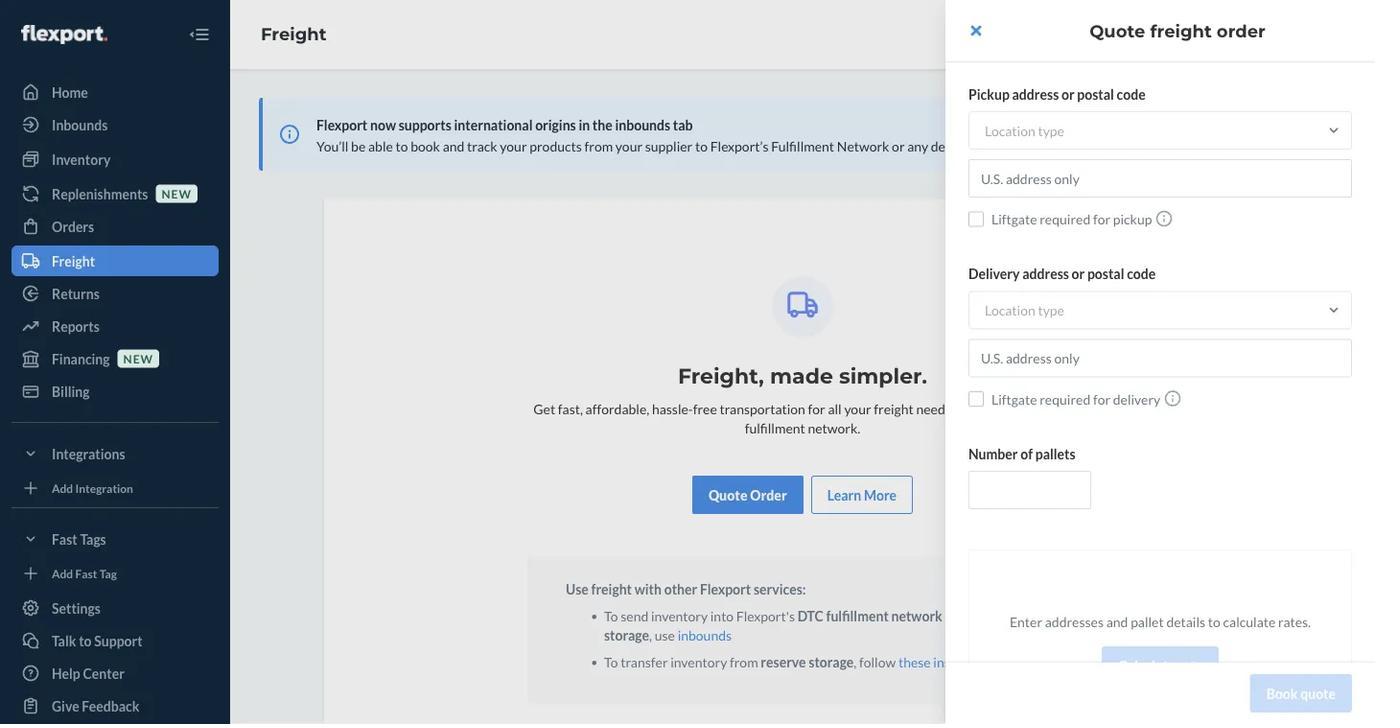 Task type: vqa. For each thing, say whether or not it's contained in the screenshot.
INVALID
no



Task type: locate. For each thing, give the bounding box(es) containing it.
location
[[985, 122, 1036, 139], [985, 302, 1036, 319]]

0 vertical spatial address
[[1013, 86, 1060, 102]]

2 location from the top
[[985, 302, 1036, 319]]

for left delivery
[[1094, 391, 1111, 407]]

postal for pickup address or postal code
[[1078, 86, 1115, 102]]

1 vertical spatial for
[[1094, 391, 1111, 407]]

postal down pickup
[[1088, 266, 1125, 282]]

1 vertical spatial required
[[1040, 391, 1091, 407]]

1 vertical spatial type
[[1039, 302, 1065, 319]]

type down the delivery address or postal code
[[1039, 302, 1065, 319]]

location type down delivery
[[985, 302, 1065, 319]]

1 location type from the top
[[985, 122, 1065, 139]]

1 vertical spatial u.s. address only text field
[[969, 339, 1353, 378]]

type for delivery
[[1039, 302, 1065, 319]]

u.s. address only text field up pickup
[[969, 159, 1353, 198]]

liftgate for liftgate required for delivery
[[992, 391, 1038, 407]]

address right delivery
[[1023, 266, 1070, 282]]

u.s. address only text field for liftgate required for delivery
[[969, 339, 1353, 378]]

required up the delivery address or postal code
[[1040, 211, 1091, 227]]

help center
[[1348, 327, 1366, 397]]

None checkbox
[[969, 391, 984, 407]]

1 vertical spatial code
[[1128, 266, 1156, 282]]

required for delivery
[[1040, 391, 1091, 407]]

location type down pickup address or postal code at the right top of the page
[[985, 122, 1065, 139]]

or for pickup
[[1062, 86, 1075, 102]]

required
[[1040, 211, 1091, 227], [1040, 391, 1091, 407]]

None checkbox
[[969, 211, 984, 227]]

liftgate
[[992, 211, 1038, 227], [992, 391, 1038, 407]]

quote
[[1301, 686, 1337, 702]]

location down pickup at the top right of page
[[985, 122, 1036, 139]]

delivery
[[969, 266, 1020, 282]]

or for delivery
[[1072, 266, 1085, 282]]

of
[[1021, 446, 1033, 462]]

type
[[1039, 122, 1065, 139], [1039, 302, 1065, 319]]

u.s. address only text field for liftgate required for pickup
[[969, 159, 1353, 198]]

location down delivery
[[985, 302, 1036, 319]]

0 vertical spatial postal
[[1078, 86, 1115, 102]]

0 vertical spatial code
[[1117, 86, 1146, 102]]

rates.
[[1279, 614, 1312, 630]]

enter addresses and pallet details to calculate rates.
[[1010, 614, 1312, 630]]

for left pickup
[[1094, 211, 1111, 227]]

1 type from the top
[[1039, 122, 1065, 139]]

u.s. address only text field up delivery
[[969, 339, 1353, 378]]

1 vertical spatial location
[[985, 302, 1036, 319]]

0 vertical spatial required
[[1040, 211, 1091, 227]]

1 liftgate from the top
[[992, 211, 1038, 227]]

1 vertical spatial address
[[1023, 266, 1070, 282]]

0 vertical spatial for
[[1094, 211, 1111, 227]]

and
[[1107, 614, 1129, 630]]

2 type from the top
[[1039, 302, 1065, 319]]

pallet
[[1131, 614, 1165, 630]]

liftgate up delivery
[[992, 211, 1038, 227]]

2 u.s. address only text field from the top
[[969, 339, 1353, 378]]

type down pickup address or postal code at the right top of the page
[[1039, 122, 1065, 139]]

code
[[1117, 86, 1146, 102], [1128, 266, 1156, 282]]

location type
[[985, 122, 1065, 139], [985, 302, 1065, 319]]

pickup
[[969, 86, 1010, 102]]

required for pickup
[[1040, 211, 1091, 227]]

1 required from the top
[[1040, 211, 1091, 227]]

pallets
[[1036, 446, 1076, 462]]

1 location from the top
[[985, 122, 1036, 139]]

or
[[1062, 86, 1075, 102], [1072, 266, 1085, 282]]

location for delivery
[[985, 302, 1036, 319]]

0 vertical spatial or
[[1062, 86, 1075, 102]]

code down pickup
[[1128, 266, 1156, 282]]

U.S. address only text field
[[969, 159, 1353, 198], [969, 339, 1353, 378]]

or down liftgate required for pickup
[[1072, 266, 1085, 282]]

2 location type from the top
[[985, 302, 1065, 319]]

0 vertical spatial type
[[1039, 122, 1065, 139]]

1 for from the top
[[1094, 211, 1111, 227]]

1 vertical spatial postal
[[1088, 266, 1125, 282]]

2 for from the top
[[1094, 391, 1111, 407]]

pickup
[[1114, 211, 1153, 227]]

type for pickup
[[1039, 122, 1065, 139]]

None number field
[[969, 471, 1092, 509]]

or right pickup at the top right of page
[[1062, 86, 1075, 102]]

1 vertical spatial location type
[[985, 302, 1065, 319]]

book quote
[[1267, 686, 1337, 702]]

2 liftgate from the top
[[992, 391, 1038, 407]]

close image
[[971, 23, 982, 38]]

0 vertical spatial location type
[[985, 122, 1065, 139]]

help center button
[[1339, 313, 1376, 411]]

number
[[969, 446, 1019, 462]]

book
[[1267, 686, 1299, 702]]

0 vertical spatial liftgate
[[992, 211, 1038, 227]]

postal
[[1078, 86, 1115, 102], [1088, 266, 1125, 282]]

0 vertical spatial location
[[985, 122, 1036, 139]]

for
[[1094, 211, 1111, 227], [1094, 391, 1111, 407]]

liftgate up number of pallets
[[992, 391, 1038, 407]]

2 required from the top
[[1040, 391, 1091, 407]]

required up "pallets"
[[1040, 391, 1091, 407]]

1 vertical spatial liftgate
[[992, 391, 1038, 407]]

1 u.s. address only text field from the top
[[969, 159, 1353, 198]]

code down quote
[[1117, 86, 1146, 102]]

1 vertical spatial or
[[1072, 266, 1085, 282]]

postal down quote
[[1078, 86, 1115, 102]]

address
[[1013, 86, 1060, 102], [1023, 266, 1070, 282]]

0 vertical spatial u.s. address only text field
[[969, 159, 1353, 198]]

address right pickup at the top right of page
[[1013, 86, 1060, 102]]



Task type: describe. For each thing, give the bounding box(es) containing it.
liftgate required for delivery
[[992, 391, 1161, 407]]

address for delivery
[[1023, 266, 1070, 282]]

addresses
[[1046, 614, 1104, 630]]

location for pickup
[[985, 122, 1036, 139]]

help
[[1348, 370, 1366, 397]]

quote freight order
[[1090, 20, 1266, 41]]

order
[[1217, 20, 1266, 41]]

for for delivery
[[1094, 391, 1111, 407]]

for for pickup
[[1094, 211, 1111, 227]]

liftgate for liftgate required for pickup
[[992, 211, 1038, 227]]

book quote button
[[1251, 675, 1353, 713]]

address for pickup
[[1013, 86, 1060, 102]]

calculate
[[1224, 614, 1276, 630]]

center
[[1348, 327, 1366, 367]]

location type for pickup
[[985, 122, 1065, 139]]

postal for delivery address or postal code
[[1088, 266, 1125, 282]]

number of pallets
[[969, 446, 1076, 462]]

pickup address or postal code
[[969, 86, 1146, 102]]

details
[[1167, 614, 1206, 630]]

location type for delivery
[[985, 302, 1065, 319]]

code for delivery address or postal code
[[1128, 266, 1156, 282]]

delivery
[[1114, 391, 1161, 407]]

code for pickup address or postal code
[[1117, 86, 1146, 102]]

liftgate required for pickup
[[992, 211, 1153, 227]]

quote
[[1090, 20, 1146, 41]]

to
[[1209, 614, 1221, 630]]

delivery address or postal code
[[969, 266, 1156, 282]]

enter
[[1010, 614, 1043, 630]]

freight
[[1151, 20, 1213, 41]]



